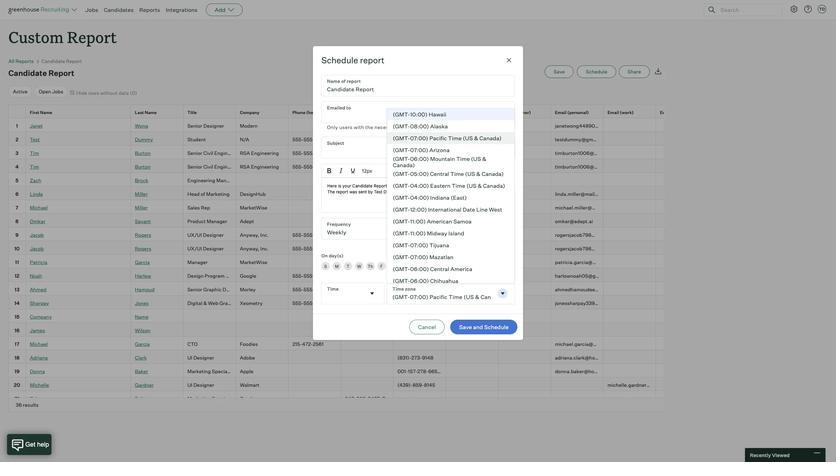 Task type: vqa. For each thing, say whether or not it's contained in the screenshot.
"Alaska"
yes



Task type: describe. For each thing, give the bounding box(es) containing it.
0 vertical spatial company
[[240, 110, 260, 115]]

arizona
[[430, 147, 450, 154]]

indiana
[[431, 195, 450, 202]]

1 cell
[[8, 119, 26, 132]]

email (other)
[[661, 110, 688, 115]]

157-
[[408, 369, 418, 375]]

(us down full
[[463, 135, 473, 142]]

michael.garcia@mail.com
[[556, 342, 615, 348]]

head
[[188, 191, 200, 197]]

(gmt- for (gmt-04:00) indiana (east)
[[393, 195, 411, 202]]

name for last name
[[145, 110, 157, 115]]

1
[[16, 123, 18, 129]]

company link
[[30, 314, 52, 320]]

4 senior from the top
[[188, 287, 202, 293]]

0 vertical spatial report
[[67, 27, 117, 47]]

james
[[30, 328, 45, 334]]

all reports link
[[8, 58, 34, 64]]

15
[[14, 314, 19, 320]]

845-
[[345, 396, 357, 402]]

line
[[477, 206, 488, 213]]

engineering manager
[[188, 178, 237, 184]]

215-
[[293, 342, 302, 348]]

configure image
[[791, 5, 799, 13]]

table containing 1
[[8, 105, 837, 463]]

3
[[15, 150, 18, 156]]

canada) inside (gmt-04:00) eastern time (us & canada) option
[[483, 183, 506, 190]]

(east)
[[451, 195, 467, 202]]

candidates link
[[104, 6, 134, 13]]

0 vertical spatial marketing
[[206, 191, 230, 197]]

row containing 17
[[8, 337, 837, 351]]

5 cell
[[8, 173, 26, 187]]

senior for 3
[[188, 150, 202, 156]]

0 vertical spatial candidate report
[[42, 58, 82, 64]]

9 cell
[[8, 228, 26, 242]]

(439)-859-8145
[[398, 383, 436, 389]]

Only users with the necessary permissions will see the full report field
[[322, 102, 515, 132]]

(gmt- for (gmt-07:00) tijuana
[[393, 242, 411, 249]]

2 vertical spatial report
[[49, 68, 74, 78]]

(gmt-11:00) american samoa option
[[388, 216, 515, 228]]

designer for 20
[[194, 383, 214, 389]]

2 toggle flyout image from the left
[[500, 291, 507, 298]]

215-472-2561
[[293, 342, 324, 348]]

list box containing (gmt-10:00) hawaii
[[387, 108, 515, 463]]

1 horizontal spatial schedule
[[485, 324, 509, 331]]

td
[[820, 7, 826, 12]]

last
[[135, 110, 144, 115]]

time down (gmt-08:00) alaska option
[[449, 135, 462, 142]]

(gmt-10:00) hawaii option
[[388, 109, 515, 121]]

3 cell
[[8, 146, 26, 160]]

senior civil engineer for 3
[[188, 150, 235, 156]]

anyway, inc. for 10
[[240, 246, 269, 252]]

rogersjacob798@mail.com for 9
[[556, 232, 618, 238]]

savant
[[135, 219, 151, 225]]

harlow link
[[135, 273, 151, 279]]

(gmt-07:00) pacific time (us & canada) option
[[388, 133, 515, 144]]

designer for 10
[[203, 246, 224, 252]]

marketwise for sales rep
[[240, 205, 268, 211]]

0 vertical spatial graphic
[[204, 287, 222, 293]]

custom report
[[8, 27, 117, 47]]

row containing 8
[[8, 214, 837, 228]]

alaska
[[431, 123, 448, 130]]

michael link for 17
[[30, 342, 48, 348]]

jonessharpay339@gmail.com
[[556, 301, 624, 307]]

2
[[15, 137, 18, 143]]

3684578000
[[398, 191, 429, 197]]

designer for 9
[[203, 232, 224, 238]]

linda
[[30, 191, 43, 197]]

save and schedule
[[460, 324, 509, 331]]

open
[[39, 89, 51, 95]]

central inside (gmt-06:00) central america 'option'
[[431, 266, 450, 273]]

2 the from the left
[[450, 124, 458, 130]]

row containing 11
[[8, 255, 837, 269]]

hamoud
[[135, 287, 155, 293]]

row containing 10
[[8, 242, 837, 255]]

5555 for 9
[[315, 232, 327, 238]]

td button
[[817, 4, 828, 15]]

04:00) for indiana
[[411, 195, 429, 202]]

jones
[[135, 301, 149, 307]]

save button
[[545, 66, 574, 78]]

schedule for schedule
[[586, 69, 608, 75]]

last name
[[135, 110, 157, 115]]

phone for phone (skype)
[[450, 110, 463, 115]]

garcia link for manager
[[135, 260, 150, 266]]

island
[[449, 230, 465, 237]]

07:00) for tijuana
[[411, 242, 429, 249]]

xeometry
[[240, 301, 263, 307]]

1 vertical spatial candidate
[[8, 68, 47, 78]]

971-
[[408, 205, 418, 211]]

senior for 4
[[188, 164, 202, 170]]

miller for sales rep
[[135, 205, 148, 211]]

555-555-5555 for 3
[[293, 150, 327, 156]]

(gmt-06:00) central america option
[[388, 264, 515, 275]]

12:00)
[[411, 206, 427, 213]]

5 (gmt- from the top
[[393, 156, 411, 163]]

0 vertical spatial jobs
[[86, 6, 98, 13]]

roberts
[[135, 396, 153, 402]]

21 cell
[[8, 392, 26, 406]]

row containing 9
[[8, 228, 837, 242]]

marketwise for manager
[[240, 260, 268, 266]]

(other) for phone (other)
[[517, 110, 531, 115]]

1 vertical spatial report
[[66, 58, 82, 64]]

(mobile)
[[412, 110, 429, 115]]

noah link
[[30, 273, 42, 279]]

(gmt- for (gmt-10:00) hawaii
[[393, 111, 411, 118]]

row containing 5
[[8, 173, 837, 187]]

janetwong44890933@gmail.com
[[556, 123, 633, 129]]

garcia link for cto
[[135, 342, 150, 348]]

(gmt-06:00) mountain time (us & canada) option
[[388, 156, 515, 169]]

rogers link for 10
[[135, 246, 151, 252]]

phone (mobile)
[[398, 110, 429, 115]]

candidates
[[104, 6, 134, 13]]

time up (gmt-05:00) central time (us & canada) option
[[457, 156, 470, 163]]

integrations
[[166, 6, 198, 13]]

schedule for schedule report
[[322, 55, 359, 66]]

phone (work)
[[345, 110, 373, 115]]

f
[[381, 264, 383, 269]]

anyway, inc. for 9
[[240, 232, 269, 238]]

1 toolbar from the left
[[407, 164, 445, 178]]

anyway, for 10
[[240, 246, 260, 252]]

36
[[16, 403, 22, 409]]

timburton1006@gmail.com for 3
[[556, 150, 619, 156]]

time up (east)
[[452, 183, 466, 190]]

email for email (work)
[[608, 110, 620, 115]]

day(s)
[[329, 253, 344, 259]]

(gmt- for (gmt-07:00) mazatlan
[[393, 254, 411, 261]]

14
[[14, 301, 20, 307]]

5555 for 2
[[315, 137, 327, 143]]

19
[[14, 369, 20, 375]]

row containing 14
[[8, 296, 837, 310]]

05:00)
[[411, 171, 429, 178]]

engineering for 4
[[251, 164, 279, 170]]

donna.baker@hotmail.com
[[556, 369, 618, 375]]

civil for 4
[[204, 164, 213, 170]]

row containing 12
[[8, 269, 837, 283]]

rsa for 4
[[240, 164, 250, 170]]

07:00) for arizona
[[411, 147, 429, 154]]

0 horizontal spatial report
[[360, 55, 385, 66]]

(gmt-11:00) midway island
[[393, 230, 465, 237]]

savant link
[[135, 219, 151, 225]]

13 cell
[[8, 283, 26, 296]]

pacific
[[430, 135, 447, 142]]

12px button
[[359, 165, 405, 177]]

jacob link for 10
[[30, 246, 44, 252]]

dummy link
[[135, 137, 153, 143]]

phone for phone (work)
[[345, 110, 358, 115]]

close modal icon image
[[505, 56, 514, 65]]

ui designer for walmart
[[188, 383, 214, 389]]

manager up morley
[[226, 273, 246, 279]]

(gmt-10:00) hawaii
[[393, 111, 447, 118]]

(gmt-04:00) eastern time (us & canada)
[[393, 183, 506, 190]]

tim for 3
[[30, 150, 39, 156]]

inc. for 10
[[261, 246, 269, 252]]

michelle link
[[30, 383, 49, 389]]

michelle
[[30, 383, 49, 389]]

555-555-5555 for 10
[[293, 246, 327, 252]]

4389
[[418, 205, 431, 211]]

w
[[358, 264, 362, 269]]

cancel
[[419, 324, 436, 331]]

5555 for 3
[[315, 150, 327, 156]]

rsa for 3
[[240, 150, 250, 156]]

555-555-5555 for 12
[[293, 273, 327, 279]]

3 toolbar from the left
[[472, 164, 499, 178]]

ux/ui designer for 10
[[188, 246, 224, 252]]

row containing 16
[[8, 324, 837, 337]]

555-555-5555 for 13
[[293, 287, 327, 293]]

ux/ui for 10
[[188, 246, 202, 252]]

garcia for cto
[[135, 342, 150, 348]]

(work) for phone (work)
[[359, 110, 373, 115]]

5555 for 10
[[315, 246, 327, 252]]

download image
[[655, 67, 663, 75]]

1 vertical spatial graphic
[[220, 301, 238, 307]]

row containing 21
[[8, 392, 837, 406]]

(gmt- for (gmt-07:00) arizona (gmt-06:00) mountain time (us & canada) (gmt-05:00) central time (us & canada)
[[393, 147, 411, 154]]

5555 for 13
[[315, 287, 327, 293]]

omkar link
[[30, 219, 45, 225]]

15 cell
[[8, 310, 26, 324]]

reports link
[[139, 6, 160, 13]]

patricia.garcia@mail.com
[[556, 260, 614, 266]]

clark
[[135, 355, 147, 361]]

4
[[15, 164, 19, 170]]

miller link for sales rep
[[135, 205, 148, 211]]

share button
[[619, 66, 650, 78]]

name down jones "link"
[[135, 314, 149, 320]]

m
[[335, 264, 339, 269]]

ahmed
[[30, 287, 46, 293]]

modern
[[240, 123, 258, 129]]

8 cell
[[8, 214, 26, 228]]

rogers for 10
[[135, 246, 151, 252]]

cto
[[188, 342, 198, 348]]

row containing 7
[[8, 201, 837, 214]]

5555 for 4
[[315, 164, 327, 170]]

marketing specialist for apple
[[188, 369, 235, 375]]

row containing 4
[[8, 160, 837, 173]]

(gmt-06:00) central america
[[393, 266, 473, 273]]

ui for clark
[[188, 355, 193, 361]]

jacob for 9
[[30, 232, 44, 238]]

digital & web graphic designer
[[188, 301, 260, 307]]

2 toolbar from the left
[[445, 164, 472, 178]]

Search text field
[[719, 5, 776, 15]]

(831)-273-9148
[[398, 355, 434, 361]]

5427x7526
[[368, 396, 394, 402]]

email (work)
[[608, 110, 634, 115]]

timburton1006@gmail.com for 4
[[556, 164, 619, 170]]

omkar
[[30, 219, 45, 225]]

10 cell
[[8, 242, 26, 255]]

18
[[14, 355, 20, 361]]

8145
[[424, 383, 436, 389]]

(gmt-07:00) tijuana
[[393, 242, 450, 249]]

specialist for oracle
[[212, 396, 235, 402]]

16
[[14, 328, 20, 334]]



Task type: locate. For each thing, give the bounding box(es) containing it.
1 vertical spatial jacob link
[[30, 246, 44, 252]]

1 engineer from the top
[[214, 150, 235, 156]]

report inside field
[[468, 124, 483, 130]]

(gmt-08:00) alaska option
[[388, 121, 515, 133]]

1 horizontal spatial (work)
[[620, 110, 634, 115]]

1 vertical spatial senior civil engineer
[[188, 164, 235, 170]]

title
[[188, 110, 197, 115]]

sharpay link
[[30, 301, 49, 307]]

2 email from the left
[[608, 110, 620, 115]]

schedule report
[[322, 55, 385, 66]]

1 07:00) from the top
[[411, 135, 429, 142]]

design program manager
[[188, 273, 246, 279]]

1 ux/ui from the top
[[188, 232, 202, 238]]

senior civil engineer up engineering manager
[[188, 164, 235, 170]]

michelle.gardner@gmail.com
[[608, 383, 676, 389]]

2 senior from the top
[[188, 150, 202, 156]]

2 rogers link from the top
[[135, 246, 151, 252]]

2 vertical spatial schedule
[[485, 324, 509, 331]]

1 vertical spatial ux/ui designer
[[188, 246, 224, 252]]

phone for phone (home)
[[293, 110, 306, 115]]

0 vertical spatial reports
[[139, 6, 160, 13]]

0 horizontal spatial company
[[30, 314, 52, 320]]

1 vertical spatial 04:00)
[[411, 195, 429, 202]]

06:00) inside option
[[411, 278, 429, 285]]

1 horizontal spatial jobs
[[86, 6, 98, 13]]

michael link up "omkar" link
[[30, 205, 48, 211]]

0 vertical spatial civil
[[204, 150, 213, 156]]

12 row from the top
[[8, 255, 837, 269]]

11:00) inside option
[[411, 230, 426, 237]]

(gmt- for (gmt-07:00) pacific time (us & canada)
[[393, 135, 411, 142]]

michael link
[[30, 205, 48, 211], [30, 342, 48, 348]]

5 row from the top
[[8, 160, 837, 173]]

anyway, up google
[[240, 246, 260, 252]]

07:00) up (gmt-07:00) mazatlan
[[411, 242, 429, 249]]

0 vertical spatial rogers
[[135, 232, 151, 238]]

3 555-555-5555 from the top
[[293, 164, 327, 170]]

0 horizontal spatial the
[[366, 124, 374, 130]]

engineer for 4
[[214, 164, 235, 170]]

miller link up 'savant' link
[[135, 205, 148, 211]]

anyway, down adept in the top of the page
[[240, 232, 260, 238]]

6 (gmt- from the top
[[393, 171, 411, 178]]

marketing specialist for oracle
[[188, 396, 235, 402]]

17
[[15, 342, 19, 348]]

2 jacob link from the top
[[30, 246, 44, 252]]

(gmt-12:00) international date line west option
[[388, 204, 515, 216]]

4 555-555-5555 from the top
[[293, 232, 327, 238]]

michael for 17
[[30, 342, 48, 348]]

reports right candidates
[[139, 6, 160, 13]]

1 specialist from the top
[[212, 369, 235, 375]]

1 vertical spatial marketwise
[[240, 260, 268, 266]]

adept
[[240, 219, 254, 225]]

burton link up brock
[[135, 164, 151, 170]]

1 rsa engineering from the top
[[240, 150, 279, 156]]

senior for 1
[[188, 123, 202, 129]]

0 horizontal spatial reports
[[16, 58, 34, 64]]

foodies
[[240, 342, 258, 348]]

anyway, inc. up google
[[240, 246, 269, 252]]

0 vertical spatial 11:00)
[[411, 218, 426, 225]]

1 anyway, inc. from the top
[[240, 232, 269, 238]]

2 tim link from the top
[[30, 164, 39, 170]]

04:00) inside option
[[411, 195, 429, 202]]

rogers link for 9
[[135, 232, 151, 238]]

save inside save and schedule button
[[460, 324, 472, 331]]

2 (other) from the left
[[673, 110, 688, 115]]

2 04:00) from the top
[[411, 195, 429, 202]]

1 vertical spatial tim link
[[30, 164, 39, 170]]

1 tim link from the top
[[30, 150, 39, 156]]

10 row from the top
[[8, 228, 837, 242]]

tim link for 4
[[30, 164, 39, 170]]

greenhouse recruiting image
[[8, 6, 71, 14]]

0 vertical spatial miller link
[[135, 191, 148, 197]]

(gmt- for (gmt-11:00) midway island
[[393, 230, 411, 237]]

1 miller from the top
[[135, 191, 148, 197]]

list box
[[387, 108, 515, 463]]

0 vertical spatial candidate
[[42, 58, 65, 64]]

row containing 19
[[8, 365, 837, 378]]

17 cell
[[8, 337, 26, 351]]

rsa engineering for 3
[[240, 150, 279, 156]]

001-157-278-6653x014
[[398, 369, 452, 375]]

michael up adriana link
[[30, 342, 48, 348]]

5555 for 14
[[315, 301, 327, 307]]

2 horizontal spatial schedule
[[586, 69, 608, 75]]

1 vertical spatial rogers link
[[135, 246, 151, 252]]

0 vertical spatial engineer
[[214, 150, 235, 156]]

the right the with
[[366, 124, 374, 130]]

2 anyway, from the top
[[240, 246, 260, 252]]

0 vertical spatial marketing specialist
[[188, 369, 235, 375]]

0 vertical spatial 04:00)
[[411, 183, 429, 190]]

06:00)
[[411, 156, 429, 163], [411, 266, 429, 273], [411, 278, 429, 285]]

06:00) up 12px group
[[411, 156, 429, 163]]

manager up head of marketing at top
[[216, 178, 237, 184]]

2 vertical spatial engineering
[[188, 178, 215, 184]]

burton link for 4
[[135, 164, 151, 170]]

04:00) inside option
[[411, 183, 429, 190]]

candidate report down custom report
[[42, 58, 82, 64]]

1 ux/ui designer from the top
[[188, 232, 224, 238]]

21 row from the top
[[8, 378, 837, 392]]

2 vertical spatial marketing
[[188, 396, 211, 402]]

(work)
[[359, 110, 373, 115], [620, 110, 634, 115]]

full
[[460, 124, 467, 130]]

2 555-555-5555 from the top
[[293, 150, 327, 156]]

1 vertical spatial burton
[[135, 164, 151, 170]]

jacob down omkar
[[30, 232, 44, 238]]

candidate report up open
[[8, 68, 74, 78]]

toggle flyout image
[[369, 291, 376, 298], [500, 291, 507, 298]]

candidate report link
[[42, 58, 82, 64]]

1 vertical spatial michael link
[[30, 342, 48, 348]]

0 vertical spatial timburton1006@gmail.com
[[556, 150, 619, 156]]

19 cell
[[8, 365, 26, 378]]

2 garcia from the top
[[135, 342, 150, 348]]

jacob up patricia link
[[30, 246, 44, 252]]

04:00) up '4389'
[[411, 195, 429, 202]]

0 vertical spatial rogersjacob798@mail.com
[[556, 232, 618, 238]]

adriana link
[[30, 355, 48, 361]]

(gmt-07:00) tijuana option
[[388, 240, 515, 252]]

anyway, inc.
[[240, 232, 269, 238], [240, 246, 269, 252]]

rsa engineering down n/a
[[240, 150, 279, 156]]

burton link down dummy
[[135, 150, 151, 156]]

graphic up web
[[204, 287, 222, 293]]

civil down student
[[204, 150, 213, 156]]

michael link for 7
[[30, 205, 48, 211]]

hawaii
[[429, 111, 447, 118]]

name for first name
[[40, 110, 52, 115]]

jacob link up patricia link
[[30, 246, 44, 252]]

(work) for email (work)
[[620, 110, 634, 115]]

marketwise up google
[[240, 260, 268, 266]]

specialist for apple
[[212, 369, 235, 375]]

garcia up "harlow" link
[[135, 260, 150, 266]]

0 vertical spatial anyway,
[[240, 232, 260, 238]]

1 vertical spatial anyway,
[[240, 246, 260, 252]]

12px
[[362, 168, 372, 174]]

0 vertical spatial ui designer
[[188, 355, 214, 361]]

5 5555 from the top
[[315, 246, 327, 252]]

garcia for manager
[[135, 260, 150, 266]]

(gmt- for (gmt-11:00) american samoa
[[393, 218, 411, 225]]

wong link
[[135, 123, 148, 129]]

report down custom report
[[66, 58, 82, 64]]

rogers up "harlow" link
[[135, 246, 151, 252]]

&
[[475, 135, 479, 142], [483, 156, 487, 163], [477, 171, 481, 178], [478, 183, 482, 190], [204, 301, 207, 307]]

0 vertical spatial michael
[[30, 205, 48, 211]]

0 vertical spatial ux/ui
[[188, 232, 202, 238]]

active
[[13, 89, 27, 95]]

testdummy@gmail.com
[[556, 137, 610, 143]]

engineering up of
[[188, 178, 215, 184]]

1 vertical spatial central
[[431, 266, 450, 273]]

1 vertical spatial michael
[[30, 342, 48, 348]]

2 rsa engineering from the top
[[240, 164, 279, 170]]

(gmt-04:00) indiana (east) option
[[388, 192, 515, 204]]

senior up engineering manager
[[188, 164, 202, 170]]

rogers link down savant
[[135, 232, 151, 238]]

marketing for apple
[[188, 369, 211, 375]]

ux/ui down product
[[188, 232, 202, 238]]

20 cell
[[8, 378, 26, 392]]

civil
[[204, 150, 213, 156], [204, 164, 213, 170]]

1 marketwise from the top
[[240, 205, 268, 211]]

2 anyway, inc. from the top
[[240, 246, 269, 252]]

1 5555 from the top
[[315, 137, 327, 143]]

designer for 18
[[194, 355, 214, 361]]

clark link
[[135, 355, 147, 361]]

1 vertical spatial jobs
[[52, 89, 63, 95]]

1 vertical spatial ui designer
[[188, 383, 214, 389]]

597-971-4389
[[398, 205, 431, 211]]

2 rogersjacob798@mail.com from the top
[[556, 246, 618, 252]]

1 vertical spatial reports
[[16, 58, 34, 64]]

2 (work) from the left
[[620, 110, 634, 115]]

row containing 1
[[8, 119, 837, 132]]

04:00) for eastern
[[411, 183, 429, 190]]

tim for 4
[[30, 164, 39, 170]]

web
[[208, 301, 219, 307]]

row containing first name
[[8, 105, 837, 120]]

n/a
[[240, 137, 249, 143]]

save and schedule button
[[451, 320, 518, 335]]

engineer
[[214, 150, 235, 156], [214, 164, 235, 170]]

(gmt-05:00) central time (us & canada) option
[[388, 168, 515, 180]]

07:00) for mazatlan
[[411, 254, 429, 261]]

linda link
[[30, 191, 43, 197]]

1 (work) from the left
[[359, 110, 373, 115]]

5
[[15, 178, 18, 184]]

0 vertical spatial garcia
[[135, 260, 150, 266]]

tim down the test
[[30, 150, 39, 156]]

phone (skype)
[[450, 110, 480, 115]]

13 row from the top
[[8, 269, 837, 283]]

company down sharpay
[[30, 314, 52, 320]]

12px toolbar
[[322, 164, 407, 178]]

859-
[[413, 383, 424, 389]]

2 (gmt- from the top
[[393, 123, 411, 130]]

wilson
[[135, 328, 151, 334]]

1 vertical spatial engineer
[[214, 164, 235, 170]]

garcia link up "harlow" link
[[135, 260, 150, 266]]

1 burton from the top
[[135, 150, 151, 156]]

necessary
[[375, 124, 399, 130]]

name link
[[135, 314, 149, 320]]

0 vertical spatial ui
[[188, 355, 193, 361]]

1 vertical spatial timburton1006@gmail.com
[[556, 164, 619, 170]]

(personal)
[[568, 110, 589, 115]]

rogers link up "harlow" link
[[135, 246, 151, 252]]

15 (gmt- from the top
[[393, 278, 411, 285]]

0 vertical spatial 06:00)
[[411, 156, 429, 163]]

14 row from the top
[[8, 283, 837, 296]]

0 vertical spatial inc.
[[261, 232, 269, 238]]

(gmt- for (gmt-06:00) central america
[[393, 266, 411, 273]]

1 horizontal spatial company
[[240, 110, 260, 115]]

1 vertical spatial garcia link
[[135, 342, 150, 348]]

row containing 3
[[8, 146, 837, 160]]

the left full
[[450, 124, 458, 130]]

burton for 4
[[135, 164, 151, 170]]

senior up digital
[[188, 287, 202, 293]]

04:00) up '3684578000'
[[411, 183, 429, 190]]

email for email (personal)
[[556, 110, 567, 115]]

tim link up 'zach' on the left
[[30, 164, 39, 170]]

1 senior civil engineer from the top
[[188, 150, 235, 156]]

on day(s)
[[322, 253, 344, 259]]

senior civil engineer for 4
[[188, 164, 235, 170]]

3 phone from the left
[[398, 110, 411, 115]]

product manager
[[188, 219, 227, 225]]

ux/ui designer for 9
[[188, 232, 224, 238]]

1 rogersjacob798@mail.com from the top
[[556, 232, 618, 238]]

row containing 18
[[8, 351, 837, 365]]

(us up (gmt-05:00) central time (us & canada) option
[[471, 156, 481, 163]]

06:00) inside (gmt-07:00) arizona (gmt-06:00) mountain time (us & canada) (gmt-05:00) central time (us & canada)
[[411, 156, 429, 163]]

row containing 20
[[8, 378, 837, 392]]

row containing 15
[[8, 310, 837, 324]]

1 vertical spatial save
[[460, 324, 472, 331]]

add button
[[206, 4, 243, 16]]

07:00) for pacific
[[411, 135, 429, 142]]

11:00) for midway
[[411, 230, 426, 237]]

rogers down savant
[[135, 232, 151, 238]]

omkar@adept.ai
[[556, 219, 594, 225]]

(gmt- for (gmt-06:00) chihuahua
[[393, 278, 411, 285]]

rogersjacob798@mail.com for 10
[[556, 246, 618, 252]]

1 vertical spatial inc.
[[261, 246, 269, 252]]

1 vertical spatial jacob
[[30, 246, 44, 252]]

(home)
[[307, 110, 322, 115]]

rogersjacob798@mail.com up patricia.garcia@mail.com
[[556, 246, 618, 252]]

2 cell
[[8, 132, 26, 146]]

10:00)
[[411, 111, 428, 118]]

0 horizontal spatial (work)
[[359, 110, 373, 115]]

(us down (gmt-06:00) mountain time (us & canada) 'option'
[[466, 171, 476, 178]]

3 senior from the top
[[188, 164, 202, 170]]

2 11:00) from the top
[[411, 230, 426, 237]]

1 vertical spatial candidate report
[[8, 68, 74, 78]]

first name
[[30, 110, 52, 115]]

senior civil engineer down student
[[188, 150, 235, 156]]

email for email (other)
[[661, 110, 672, 115]]

central inside (gmt-07:00) arizona (gmt-06:00) mountain time (us & canada) (gmt-05:00) central time (us & canada)
[[430, 171, 450, 178]]

miller link for head of marketing
[[135, 191, 148, 197]]

only
[[327, 124, 338, 130]]

1 horizontal spatial reports
[[139, 6, 160, 13]]

555-555-5555 for 14
[[293, 301, 327, 307]]

18 cell
[[8, 351, 26, 365]]

(gmt- inside 'option'
[[393, 266, 411, 273]]

11 row from the top
[[8, 242, 837, 255]]

and
[[474, 324, 483, 331]]

1 michael from the top
[[30, 205, 48, 211]]

2 miller link from the top
[[135, 205, 148, 211]]

1 garcia from the top
[[135, 260, 150, 266]]

james link
[[30, 328, 45, 334]]

miller for head of marketing
[[135, 191, 148, 197]]

0 vertical spatial tim link
[[30, 150, 39, 156]]

1 horizontal spatial the
[[450, 124, 458, 130]]

table
[[8, 105, 837, 463]]

ux/ui up design
[[188, 246, 202, 252]]

jacob link down omkar
[[30, 232, 44, 238]]

senior down title on the left top
[[188, 123, 202, 129]]

4 (gmt- from the top
[[393, 147, 411, 154]]

michael for 7
[[30, 205, 48, 211]]

first
[[30, 110, 39, 115]]

7 cell
[[8, 201, 26, 214]]

(gmt-04:00) eastern time (us & canada) option
[[388, 180, 515, 192]]

0 vertical spatial report
[[360, 55, 385, 66]]

specialist left apple
[[212, 369, 235, 375]]

36 results
[[16, 403, 39, 409]]

07:00) down permissions
[[411, 135, 429, 142]]

6 5555 from the top
[[315, 273, 327, 279]]

row containing 2
[[8, 132, 837, 146]]

rogers for 9
[[135, 232, 151, 238]]

07:00) down (gmt-07:00) tijuana
[[411, 254, 429, 261]]

0 vertical spatial jacob link
[[30, 232, 44, 238]]

international
[[428, 206, 462, 213]]

12px group
[[322, 164, 515, 178]]

2 specialist from the top
[[212, 396, 235, 402]]

reports right all
[[16, 58, 34, 64]]

0 vertical spatial tim
[[30, 150, 39, 156]]

jacob for 10
[[30, 246, 44, 252]]

06:00) down (gmt-06:00) central america at bottom
[[411, 278, 429, 285]]

18 row from the top
[[8, 337, 837, 351]]

gardner
[[135, 383, 154, 389]]

west
[[489, 206, 503, 213]]

1 (gmt- from the top
[[393, 111, 411, 118]]

engineering for 3
[[251, 150, 279, 156]]

t
[[347, 264, 350, 269]]

garcia down wilson 'link'
[[135, 342, 150, 348]]

rsa engineering up designhub
[[240, 164, 279, 170]]

candidate down all reports link
[[8, 68, 47, 78]]

1 horizontal spatial (other)
[[673, 110, 688, 115]]

0 vertical spatial save
[[554, 69, 565, 75]]

0 vertical spatial rsa
[[240, 150, 250, 156]]

rogersjacob798@mail.com down omkar@adept.ai
[[556, 232, 618, 238]]

report down jobs link
[[67, 27, 117, 47]]

senior
[[188, 123, 202, 129], [188, 150, 202, 156], [188, 164, 202, 170], [188, 287, 202, 293]]

06:00) inside 'option'
[[411, 266, 429, 273]]

1 vertical spatial marketing
[[188, 369, 211, 375]]

ui for gardner
[[188, 383, 193, 389]]

0 vertical spatial specialist
[[212, 369, 235, 375]]

0 horizontal spatial toggle flyout image
[[369, 291, 376, 298]]

19 row from the top
[[8, 351, 837, 365]]

anyway, inc. down adept in the top of the page
[[240, 232, 269, 238]]

1 vertical spatial report
[[468, 124, 483, 130]]

cell
[[289, 119, 341, 132], [341, 119, 394, 132], [394, 119, 446, 132], [446, 119, 499, 132], [499, 119, 552, 132], [604, 119, 657, 132], [657, 119, 709, 132], [341, 132, 394, 146], [394, 132, 446, 146], [446, 132, 499, 146], [499, 132, 552, 146], [604, 132, 657, 146], [657, 132, 709, 146], [341, 146, 394, 160], [394, 146, 446, 160], [446, 146, 499, 160], [499, 146, 552, 160], [604, 146, 657, 160], [657, 146, 709, 160], [341, 160, 394, 173], [394, 160, 446, 173], [446, 160, 499, 173], [499, 160, 552, 173], [604, 160, 657, 173], [657, 160, 709, 173], [236, 173, 289, 187], [289, 173, 341, 187], [341, 173, 394, 187], [394, 173, 446, 187], [446, 173, 499, 187], [499, 173, 552, 187], [552, 173, 604, 187], [604, 173, 657, 187], [657, 173, 709, 187], [289, 187, 341, 201], [341, 187, 394, 201], [446, 187, 499, 201], [499, 187, 552, 201], [604, 187, 657, 201], [657, 187, 709, 201], [289, 201, 341, 214], [341, 201, 394, 214], [446, 201, 499, 214], [499, 201, 552, 214], [604, 201, 657, 214], [657, 201, 709, 214], [289, 214, 341, 228], [341, 214, 394, 228], [394, 214, 446, 228], [446, 214, 499, 228], [499, 214, 552, 228], [604, 214, 657, 228], [657, 214, 709, 228], [341, 228, 394, 242], [394, 228, 446, 242], [446, 228, 499, 242], [499, 228, 552, 242], [604, 228, 657, 242], [657, 228, 709, 242], [341, 242, 394, 255], [394, 242, 446, 255], [446, 242, 499, 255], [499, 242, 552, 255], [604, 242, 657, 255], [657, 242, 709, 255], [289, 255, 341, 269], [341, 255, 394, 269], [446, 255, 499, 269], [499, 255, 552, 269], [604, 255, 657, 269], [657, 255, 709, 269], [341, 269, 394, 283], [394, 269, 446, 283], [446, 269, 499, 283], [499, 269, 552, 283], [604, 269, 657, 283], [657, 269, 709, 283], [341, 283, 394, 296], [394, 283, 446, 296], [446, 283, 499, 296], [499, 283, 552, 296], [604, 283, 657, 296], [657, 283, 709, 296], [341, 296, 394, 310], [394, 296, 446, 310], [446, 296, 499, 310], [499, 296, 552, 310], [604, 296, 657, 310], [657, 296, 709, 310], [184, 310, 236, 324], [236, 310, 289, 324], [289, 310, 341, 324], [341, 310, 394, 324], [394, 310, 446, 324], [446, 310, 499, 324], [499, 310, 552, 324], [552, 310, 604, 324], [604, 310, 657, 324], [657, 310, 709, 324], [184, 324, 236, 337], [236, 324, 289, 337], [289, 324, 341, 337], [341, 324, 394, 337], [394, 324, 446, 337], [446, 324, 499, 337], [499, 324, 552, 337], [552, 324, 604, 337], [604, 324, 657, 337], [657, 324, 709, 337], [341, 337, 394, 351], [394, 337, 446, 351], [446, 337, 499, 351], [499, 337, 552, 351], [604, 337, 657, 351], [657, 337, 709, 351], [289, 351, 341, 365], [341, 351, 394, 365], [446, 351, 499, 365], [499, 351, 552, 365], [604, 351, 657, 365], [657, 351, 709, 365], [289, 365, 341, 378], [341, 365, 394, 378], [446, 365, 499, 378], [499, 365, 552, 378], [604, 365, 657, 378], [657, 365, 709, 378], [289, 378, 341, 392], [341, 378, 394, 392], [446, 378, 499, 392], [499, 378, 552, 392], [552, 378, 604, 392], [657, 378, 709, 392], [289, 392, 341, 406], [394, 392, 446, 406], [446, 392, 499, 406], [499, 392, 552, 406], [552, 392, 604, 406], [604, 392, 657, 406], [657, 392, 709, 406]]

toolbar
[[407, 164, 445, 178], [445, 164, 472, 178], [472, 164, 499, 178]]

save inside save button
[[554, 69, 565, 75]]

None field
[[322, 219, 418, 240], [322, 284, 384, 305], [387, 284, 515, 305], [322, 219, 418, 240], [322, 284, 384, 305], [387, 284, 515, 305]]

2 horizontal spatial email
[[661, 110, 672, 115]]

engineering down modern
[[251, 150, 279, 156]]

04:00)
[[411, 183, 429, 190], [411, 195, 429, 202]]

None text field
[[322, 75, 515, 96], [322, 284, 366, 305], [322, 75, 515, 96], [322, 284, 366, 305]]

2 ui from the top
[[188, 383, 193, 389]]

1 555-555-5555 from the top
[[293, 137, 327, 143]]

2 senior civil engineer from the top
[[188, 164, 235, 170]]

16 cell
[[8, 324, 26, 337]]

None text field
[[322, 137, 515, 158], [322, 219, 400, 240], [387, 284, 497, 305], [322, 137, 515, 158], [322, 219, 400, 240], [387, 284, 497, 305]]

1 vertical spatial anyway, inc.
[[240, 246, 269, 252]]

1 vertical spatial rogers
[[135, 246, 151, 252]]

13 (gmt- from the top
[[393, 254, 411, 261]]

save and schedule this report to revisit it! element
[[545, 66, 578, 78]]

specialist left oracle
[[212, 396, 235, 402]]

1 vertical spatial burton link
[[135, 164, 151, 170]]

civil for 3
[[204, 150, 213, 156]]

0 vertical spatial burton
[[135, 150, 151, 156]]

michael link up adriana link
[[30, 342, 48, 348]]

senior down student
[[188, 150, 202, 156]]

marketing for oracle
[[188, 396, 211, 402]]

8 5555 from the top
[[315, 301, 327, 307]]

555-
[[293, 137, 304, 143], [304, 137, 315, 143], [293, 150, 304, 156], [304, 150, 315, 156], [293, 164, 304, 170], [304, 164, 315, 170], [293, 232, 304, 238], [304, 232, 315, 238], [293, 246, 304, 252], [304, 246, 315, 252], [293, 273, 304, 279], [304, 273, 315, 279], [293, 287, 304, 293], [304, 287, 315, 293], [293, 301, 304, 307], [304, 301, 315, 307]]

0 vertical spatial garcia link
[[135, 260, 150, 266]]

(gmt-07:00) arizona (gmt-06:00) mountain time (us & canada) (gmt-05:00) central time (us & canada)
[[393, 147, 504, 178]]

1 vertical spatial miller
[[135, 205, 148, 211]]

1 06:00) from the top
[[411, 156, 429, 163]]

brock
[[135, 178, 148, 184]]

jobs
[[86, 6, 98, 13], [52, 89, 63, 95]]

(gmt-06:00) chihuahua option
[[388, 275, 515, 287]]

(gmt-07:00) arizona option
[[388, 144, 515, 156]]

(gmt-08:00) alaska
[[393, 123, 448, 130]]

7 5555 from the top
[[315, 287, 327, 293]]

jacob link for 9
[[30, 232, 44, 238]]

1 rogers link from the top
[[135, 232, 151, 238]]

06:00) for central
[[411, 266, 429, 273]]

jobs right open
[[52, 89, 63, 95]]

burton down dummy
[[135, 150, 151, 156]]

burton up brock
[[135, 164, 151, 170]]

1 horizontal spatial report
[[468, 124, 483, 130]]

name right last
[[145, 110, 157, 115]]

row containing 13
[[8, 283, 837, 296]]

td button
[[819, 5, 827, 13]]

time up (gmt-04:00) eastern time (us & canada) option
[[451, 171, 464, 178]]

save
[[554, 69, 565, 75], [460, 324, 472, 331]]

(other) for email (other)
[[673, 110, 688, 115]]

miller up 'savant' link
[[135, 205, 148, 211]]

on
[[322, 253, 328, 259]]

1 vertical spatial civil
[[204, 164, 213, 170]]

1 vertical spatial marketing specialist
[[188, 396, 235, 402]]

2 ux/ui designer from the top
[[188, 246, 224, 252]]

name right first
[[40, 110, 52, 115]]

1 vertical spatial miller link
[[135, 205, 148, 211]]

1 04:00) from the top
[[411, 183, 429, 190]]

2 inc. from the top
[[261, 246, 269, 252]]

9148
[[423, 355, 434, 361]]

tim link down the test
[[30, 150, 39, 156]]

row containing 6
[[8, 187, 837, 201]]

1 vertical spatial company
[[30, 314, 52, 320]]

1 row from the top
[[8, 105, 837, 120]]

test
[[30, 137, 40, 143]]

2 marketwise from the top
[[240, 260, 268, 266]]

1 vertical spatial rogersjacob798@mail.com
[[556, 246, 618, 252]]

16 row from the top
[[8, 310, 837, 324]]

1 vertical spatial rsa
[[240, 164, 250, 170]]

central down mazatlan
[[431, 266, 450, 273]]

miller link
[[135, 191, 148, 197], [135, 205, 148, 211]]

11 (gmt- from the top
[[393, 230, 411, 237]]

jobs left candidates link
[[86, 6, 98, 13]]

2 tim from the top
[[30, 164, 39, 170]]

0 vertical spatial michael link
[[30, 205, 48, 211]]

2 vertical spatial 06:00)
[[411, 278, 429, 285]]

michael up "omkar" link
[[30, 205, 48, 211]]

(gmt- for (gmt-08:00) alaska
[[393, 123, 411, 130]]

2 ux/ui from the top
[[188, 246, 202, 252]]

(gmt- for (gmt-12:00) international date line west
[[393, 206, 411, 213]]

(skype)
[[464, 110, 480, 115]]

graphic right web
[[220, 301, 238, 307]]

sharpay
[[30, 301, 49, 307]]

11:00) up (gmt-07:00) tijuana
[[411, 230, 426, 237]]

(831)-
[[398, 355, 412, 361]]

rsa engineering
[[240, 150, 279, 156], [240, 164, 279, 170]]

anyway, for 9
[[240, 232, 260, 238]]

permissions
[[401, 124, 430, 130]]

1 horizontal spatial email
[[608, 110, 620, 115]]

2 marketing specialist from the top
[[188, 396, 235, 402]]

3 5555 from the top
[[315, 164, 327, 170]]

s
[[325, 264, 327, 269]]

0 horizontal spatial save
[[460, 324, 472, 331]]

07:00) left 'arizona'
[[411, 147, 429, 154]]

ui designer for adobe
[[188, 355, 214, 361]]

email (personal)
[[556, 110, 589, 115]]

miller link down brock link
[[135, 191, 148, 197]]

11:00) inside option
[[411, 218, 426, 225]]

2 phone from the left
[[345, 110, 358, 115]]

candidate down custom report
[[42, 58, 65, 64]]

6 cell
[[8, 187, 26, 201]]

(gmt-07:00) mazatlan option
[[388, 252, 515, 264]]

0 vertical spatial ux/ui designer
[[188, 232, 224, 238]]

7 555-555-5555 from the top
[[293, 287, 327, 293]]

555-555-5555 for 9
[[293, 232, 327, 238]]

manager down rep
[[207, 219, 227, 225]]

inc. for 9
[[261, 232, 269, 238]]

row
[[8, 105, 837, 120], [8, 119, 837, 132], [8, 132, 837, 146], [8, 146, 837, 160], [8, 160, 837, 173], [8, 173, 837, 187], [8, 187, 837, 201], [8, 201, 837, 214], [8, 214, 837, 228], [8, 228, 837, 242], [8, 242, 837, 255], [8, 255, 837, 269], [8, 269, 837, 283], [8, 283, 837, 296], [8, 296, 837, 310], [8, 310, 837, 324], [8, 324, 837, 337], [8, 337, 837, 351], [8, 351, 837, 365], [8, 365, 837, 378], [8, 378, 837, 392], [8, 392, 837, 406]]

1 burton link from the top
[[135, 150, 151, 156]]

custom
[[8, 27, 64, 47]]

12 cell
[[8, 269, 26, 283]]

digital
[[188, 301, 203, 307]]

central up eastern
[[430, 171, 450, 178]]

11 cell
[[8, 255, 26, 269]]

0 vertical spatial marketwise
[[240, 205, 268, 211]]

1 vertical spatial engineering
[[251, 164, 279, 170]]

14 cell
[[8, 296, 26, 310]]

1 inc. from the top
[[261, 232, 269, 238]]

google
[[240, 273, 257, 279]]

1 horizontal spatial toggle flyout image
[[500, 291, 507, 298]]

22 row from the top
[[8, 392, 837, 406]]

5555 for 12
[[315, 273, 327, 279]]

manager up design
[[188, 260, 208, 266]]

1 phone from the left
[[293, 110, 306, 115]]

None checkbox
[[70, 90, 75, 95]]

0 vertical spatial rogers link
[[135, 232, 151, 238]]

miller down brock link
[[135, 191, 148, 197]]

11:00) down 12:00)
[[411, 218, 426, 225]]

06:00) down the 2269455250
[[411, 266, 429, 273]]

845-366-5427x7526
[[345, 396, 394, 402]]

1 central from the top
[[430, 171, 450, 178]]

engineering up designhub
[[251, 164, 279, 170]]

1 rsa from the top
[[240, 150, 250, 156]]

4 07:00) from the top
[[411, 254, 429, 261]]

06:00) for chihuahua
[[411, 278, 429, 285]]

11:00) for american
[[411, 218, 426, 225]]

save for save
[[554, 69, 565, 75]]

america
[[451, 266, 473, 273]]

tim up 'zach' on the left
[[30, 164, 39, 170]]

1 tim from the top
[[30, 150, 39, 156]]

2 rsa from the top
[[240, 164, 250, 170]]

9 row from the top
[[8, 214, 837, 228]]

canada) inside (gmt-07:00) pacific time (us & canada) option
[[480, 135, 502, 142]]

0 vertical spatial central
[[430, 171, 450, 178]]

20 row from the top
[[8, 365, 837, 378]]

555-555-5555 for 4
[[293, 164, 327, 170]]

3 (gmt- from the top
[[393, 135, 411, 142]]

hamoud link
[[135, 287, 155, 293]]

(gmt-11:00) midway island option
[[388, 228, 515, 240]]

3 07:00) from the top
[[411, 242, 429, 249]]

(us up (east)
[[467, 183, 477, 190]]

marketwise down designhub
[[240, 205, 268, 211]]

phone for phone (other)
[[503, 110, 516, 115]]

8 row from the top
[[8, 201, 837, 214]]

0 horizontal spatial jobs
[[52, 89, 63, 95]]

civil up engineering manager
[[204, 164, 213, 170]]

noah
[[30, 273, 42, 279]]

14 (gmt- from the top
[[393, 266, 411, 273]]

07:00) inside (gmt-07:00) arizona (gmt-06:00) mountain time (us & canada) (gmt-05:00) central time (us & canada)
[[411, 147, 429, 154]]

marketwise
[[240, 205, 268, 211], [240, 260, 268, 266]]

engineer for 3
[[214, 150, 235, 156]]

report down candidate report link
[[49, 68, 74, 78]]

1 ui from the top
[[188, 355, 193, 361]]

company up modern
[[240, 110, 260, 115]]

4 phone from the left
[[450, 110, 463, 115]]

(gmt- for (gmt-04:00) eastern time (us & canada)
[[393, 183, 411, 190]]

1 michael link from the top
[[30, 205, 48, 211]]

garcia link down wilson 'link'
[[135, 342, 150, 348]]

2 central from the top
[[431, 266, 450, 273]]

michael
[[30, 205, 48, 211], [30, 342, 48, 348]]

0 vertical spatial engineering
[[251, 150, 279, 156]]

2 burton from the top
[[135, 164, 151, 170]]

1 marketing specialist from the top
[[188, 369, 235, 375]]

2269455250
[[398, 260, 428, 266]]

1 toggle flyout image from the left
[[369, 291, 376, 298]]

1 the from the left
[[366, 124, 374, 130]]

4 cell
[[8, 160, 26, 173]]

1 vertical spatial 06:00)
[[411, 266, 429, 273]]



